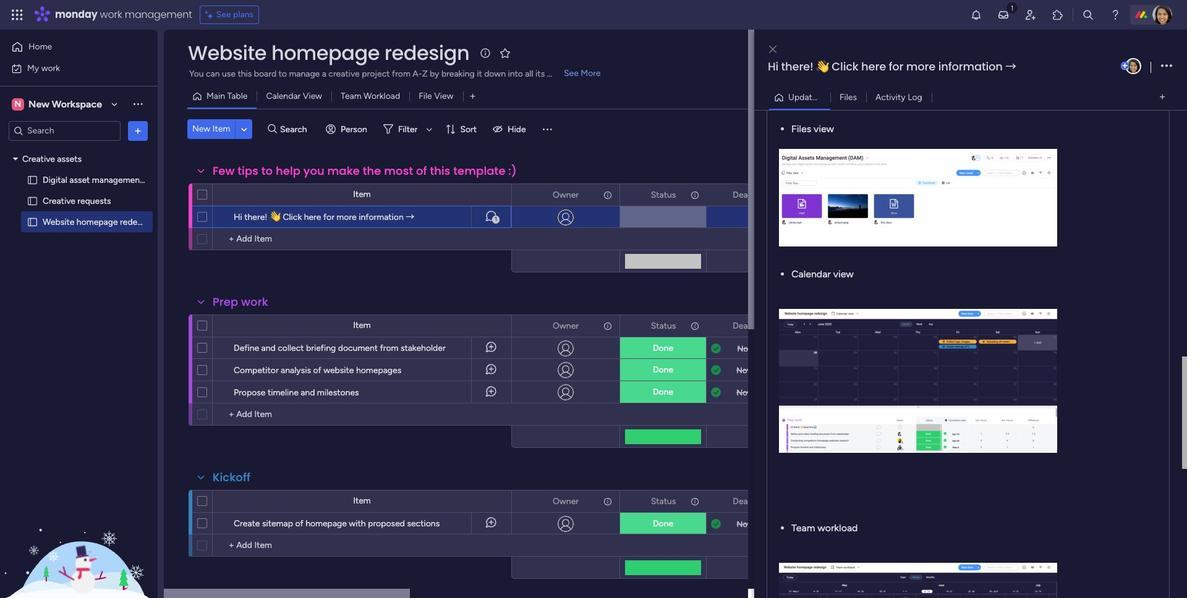 Task type: describe. For each thing, give the bounding box(es) containing it.
activity
[[876, 92, 906, 102]]

files for files
[[840, 92, 857, 102]]

1 vertical spatial hi
[[234, 212, 242, 223]]

few tips to help you make the most of this template :)
[[213, 163, 517, 179]]

most
[[384, 163, 413, 179]]

hide
[[508, 124, 526, 135]]

requests
[[78, 196, 111, 206]]

/
[[824, 92, 827, 102]]

redesign inside list box
[[120, 217, 153, 227]]

analysis
[[281, 366, 311, 376]]

→ inside field
[[1006, 59, 1017, 74]]

file view
[[419, 91, 454, 101]]

this
[[430, 163, 451, 179]]

team workload
[[792, 522, 858, 534]]

inbox image
[[998, 9, 1010, 21]]

notifications image
[[971, 9, 983, 21]]

monday
[[55, 7, 97, 22]]

you
[[304, 163, 325, 179]]

0 horizontal spatial here
[[304, 212, 321, 223]]

nov for nov 28
[[737, 388, 752, 397]]

template
[[454, 163, 506, 179]]

options image for third status field
[[690, 492, 698, 513]]

from
[[380, 343, 399, 354]]

sort button
[[441, 119, 484, 139]]

file
[[419, 91, 432, 101]]

person
[[341, 124, 367, 135]]

view for file view
[[434, 91, 454, 101]]

see more button
[[187, 67, 603, 82]]

0 vertical spatial website
[[188, 39, 267, 67]]

collect
[[278, 343, 304, 354]]

v2 done deadline image for propose timeline and milestones
[[711, 387, 721, 399]]

options image for kickoff's owner field
[[603, 492, 611, 513]]

nov for nov 26
[[737, 520, 752, 529]]

sitemap
[[262, 519, 293, 530]]

apps image
[[1052, 9, 1065, 21]]

1 horizontal spatial website homepage redesign
[[188, 39, 470, 67]]

Search in workspace field
[[26, 124, 103, 138]]

document
[[338, 343, 378, 354]]

1 status field from the top
[[648, 188, 679, 202]]

with
[[349, 519, 366, 530]]

prep
[[213, 294, 238, 310]]

team workload button
[[332, 87, 410, 106]]

calendar view button
[[257, 87, 332, 106]]

workspace image
[[12, 97, 24, 111]]

workspace options image
[[132, 98, 144, 110]]

1 vertical spatial for
[[324, 212, 335, 223]]

lottie animation image
[[0, 474, 158, 599]]

work for monday
[[100, 7, 122, 22]]

work for my
[[41, 63, 60, 73]]

view for files view
[[814, 123, 835, 135]]

filter button
[[379, 119, 437, 139]]

2 deadline from the top
[[733, 321, 767, 331]]

👋 inside field
[[817, 59, 830, 74]]

james peterson image
[[1153, 5, 1173, 25]]

angle down image
[[241, 125, 247, 134]]

create
[[234, 519, 260, 530]]

owner field for prep work
[[550, 320, 582, 333]]

briefing
[[306, 343, 336, 354]]

assets
[[57, 154, 82, 164]]

log
[[908, 92, 923, 102]]

hide button
[[488, 119, 534, 139]]

select product image
[[11, 9, 24, 21]]

hi there!   👋  click here for more information  → inside field
[[768, 59, 1017, 74]]

Kickoff field
[[210, 470, 254, 486]]

the
[[363, 163, 381, 179]]

column information image for kickoff
[[603, 497, 613, 507]]

activity log button
[[867, 88, 932, 107]]

of for with
[[295, 519, 304, 530]]

filter
[[398, 124, 418, 135]]

v2 done deadline image for define and collect briefing document from stakeholder
[[711, 343, 721, 355]]

options image for prep work owner field
[[603, 316, 611, 337]]

workspace
[[52, 98, 102, 110]]

0 horizontal spatial 1
[[495, 216, 497, 223]]

status for first status field from the top
[[651, 190, 676, 200]]

updates
[[789, 92, 822, 102]]

item for prep work
[[353, 320, 371, 331]]

propose timeline and milestones
[[234, 388, 359, 398]]

owner for kickoff
[[553, 496, 579, 507]]

updates / 1 button
[[770, 88, 833, 107]]

Hi there!   👋  Click here for more information  → field
[[765, 59, 1119, 75]]

to
[[262, 163, 273, 179]]

see more link
[[563, 67, 602, 80]]

lottie animation element
[[0, 474, 158, 599]]

1 + add item text field from the top
[[219, 408, 319, 423]]

main
[[207, 91, 225, 101]]

nov 20
[[737, 366, 763, 375]]

new for new item
[[192, 124, 211, 134]]

updates / 1
[[789, 92, 833, 102]]

0 horizontal spatial click
[[283, 212, 302, 223]]

workspace selection element
[[12, 97, 104, 112]]

my
[[27, 63, 39, 73]]

option inside list box
[[0, 148, 158, 150]]

2 vertical spatial homepage
[[306, 519, 347, 530]]

new workspace
[[28, 98, 102, 110]]

website homepage redesign inside list box
[[43, 217, 153, 227]]

done for propose timeline and milestones
[[653, 387, 674, 398]]

add view image
[[470, 92, 476, 101]]

tips
[[238, 163, 259, 179]]

0 horizontal spatial information
[[359, 212, 404, 223]]

20
[[754, 366, 763, 375]]

Search field
[[277, 121, 314, 138]]

list box containing creative assets
[[0, 146, 170, 400]]

kickoff
[[213, 470, 251, 486]]

owner field for kickoff
[[550, 495, 582, 509]]

workload
[[818, 522, 858, 534]]

see for see plans
[[216, 9, 231, 20]]

new for new workspace
[[28, 98, 49, 110]]

james peterson image
[[1126, 58, 1142, 74]]

n
[[15, 99, 21, 109]]

competitor analysis of website homepages
[[234, 366, 402, 376]]

propose
[[234, 388, 266, 398]]

nov 12
[[738, 344, 763, 354]]

column information image
[[690, 497, 700, 507]]

stakeholder
[[401, 343, 446, 354]]

creative for creative assets
[[22, 154, 55, 164]]

monday work management
[[55, 7, 192, 22]]

caret down image
[[13, 155, 18, 163]]

0 horizontal spatial there!
[[244, 212, 268, 223]]

0 horizontal spatial and
[[261, 343, 276, 354]]

person button
[[321, 119, 375, 139]]

2 v2 done deadline image from the top
[[711, 365, 721, 376]]

home
[[28, 41, 52, 52]]

team workload
[[341, 91, 400, 101]]

1 vertical spatial →
[[406, 212, 415, 223]]

help image
[[1110, 9, 1122, 21]]

calendar view
[[792, 268, 854, 280]]

my work
[[27, 63, 60, 73]]

1 horizontal spatial redesign
[[385, 39, 470, 67]]

1 button
[[471, 206, 512, 228]]

define
[[234, 343, 259, 354]]

create sitemap of homepage with proposed sections
[[234, 519, 440, 530]]

+ Add Item text field
[[219, 232, 319, 247]]



Task type: vqa. For each thing, say whether or not it's contained in the screenshot.
View to the right
yes



Task type: locate. For each thing, give the bounding box(es) containing it.
1 vertical spatial redesign
[[120, 217, 153, 227]]

click inside field
[[832, 59, 859, 74]]

0 vertical spatial see
[[216, 9, 231, 20]]

of right analysis
[[313, 366, 322, 376]]

2 vertical spatial of
[[295, 519, 304, 530]]

1 done from the top
[[653, 343, 674, 354]]

new right the n
[[28, 98, 49, 110]]

of for homepages
[[313, 366, 322, 376]]

v2 done deadline image
[[711, 519, 721, 531]]

1 deadline field from the top
[[730, 188, 770, 202]]

calendar for calendar view
[[792, 268, 831, 280]]

2 done from the top
[[653, 365, 674, 376]]

0 vertical spatial view
[[814, 123, 835, 135]]

files view
[[792, 123, 835, 135]]

see left plans at the left of page
[[216, 9, 231, 20]]

0 vertical spatial files
[[840, 92, 857, 102]]

view right file
[[434, 91, 454, 101]]

2 view from the left
[[434, 91, 454, 101]]

→ down most
[[406, 212, 415, 223]]

1 vertical spatial status
[[651, 321, 676, 331]]

milestones
[[317, 388, 359, 398]]

1 vertical spatial website homepage redesign
[[43, 217, 153, 227]]

work right my
[[41, 63, 60, 73]]

nov 26
[[737, 520, 763, 529]]

homepage left with
[[306, 519, 347, 530]]

new item button
[[187, 119, 235, 139]]

1 right "/"
[[829, 92, 833, 102]]

0 vertical spatial owner
[[553, 190, 579, 200]]

prep work
[[213, 294, 268, 310]]

public board image for digital asset management (dam)
[[27, 174, 38, 186]]

define and collect briefing document from stakeholder
[[234, 343, 446, 354]]

0 vertical spatial more
[[907, 59, 936, 74]]

1 vertical spatial new
[[192, 124, 211, 134]]

proposed
[[368, 519, 405, 530]]

public board image
[[27, 174, 38, 186], [27, 195, 38, 207], [27, 216, 38, 228]]

v2 done deadline image
[[711, 343, 721, 355], [711, 365, 721, 376], [711, 387, 721, 399]]

creative right the caret down icon on the top of page
[[22, 154, 55, 164]]

0 vertical spatial information
[[939, 59, 1003, 74]]

files button
[[831, 88, 867, 107]]

2 + add item text field from the top
[[219, 539, 319, 554]]

3 deadline field from the top
[[730, 495, 770, 509]]

timeline
[[268, 388, 299, 398]]

1 horizontal spatial 👋
[[817, 59, 830, 74]]

4 done from the top
[[653, 519, 674, 530]]

information inside field
[[939, 59, 1003, 74]]

competitor
[[234, 366, 279, 376]]

1 vertical spatial owner field
[[550, 320, 582, 333]]

team for team workload
[[341, 91, 362, 101]]

2 vertical spatial owner
[[553, 496, 579, 507]]

of inside field
[[416, 163, 427, 179]]

0 horizontal spatial for
[[324, 212, 335, 223]]

website
[[324, 366, 354, 376]]

1 vertical spatial deadline
[[733, 321, 767, 331]]

hi down close image
[[768, 59, 779, 74]]

3 deadline from the top
[[733, 496, 767, 507]]

1 horizontal spatial view
[[434, 91, 454, 101]]

website inside list box
[[43, 217, 74, 227]]

of right "sitemap" at left
[[295, 519, 304, 530]]

2 vertical spatial owner field
[[550, 495, 582, 509]]

0 horizontal spatial hi
[[234, 212, 242, 223]]

Website homepage redesign field
[[185, 39, 473, 67]]

website homepage redesign
[[188, 39, 470, 67], [43, 217, 153, 227]]

2 status from the top
[[651, 321, 676, 331]]

deadline field for few tips to help you make the most of this template :)
[[730, 188, 770, 202]]

see left the 'more'
[[564, 68, 579, 79]]

options image for 3rd owner field from the bottom
[[603, 185, 611, 206]]

owner for prep work
[[553, 321, 579, 331]]

2 owner from the top
[[553, 321, 579, 331]]

menu image
[[541, 123, 554, 135]]

view inside file view button
[[434, 91, 454, 101]]

0 vertical spatial hi there!   👋  click here for more information  →
[[768, 59, 1017, 74]]

column information image for few tips to help you make the most of this template :)
[[690, 190, 700, 200]]

1 horizontal spatial →
[[1006, 59, 1017, 74]]

done for competitor analysis of website homepages
[[653, 365, 674, 376]]

done for define and collect briefing document from stakeholder
[[653, 343, 674, 354]]

0 vertical spatial 👋
[[817, 59, 830, 74]]

click up + add item text field
[[283, 212, 302, 223]]

hi
[[768, 59, 779, 74], [234, 212, 242, 223]]

redesign up file
[[385, 39, 470, 67]]

see plans button
[[200, 6, 259, 24]]

0 vertical spatial click
[[832, 59, 859, 74]]

1 horizontal spatial more
[[907, 59, 936, 74]]

website down see plans button
[[188, 39, 267, 67]]

see more
[[564, 68, 601, 79]]

status for second status field from the bottom
[[651, 321, 676, 331]]

management for work
[[125, 7, 192, 22]]

activity log
[[876, 92, 923, 102]]

1 vertical spatial work
[[41, 63, 60, 73]]

1 deadline from the top
[[733, 190, 767, 200]]

1 horizontal spatial 1
[[829, 92, 833, 102]]

new item
[[192, 124, 230, 134]]

0 vertical spatial + add item text field
[[219, 408, 319, 423]]

and down the "competitor analysis of website homepages" on the left bottom of the page
[[301, 388, 315, 398]]

+ add item text field down timeline
[[219, 408, 319, 423]]

of left 'this'
[[416, 163, 427, 179]]

arrow down image
[[422, 122, 437, 137]]

redesign down "(dam)"
[[120, 217, 153, 227]]

2 public board image from the top
[[27, 195, 38, 207]]

see for see more
[[564, 68, 579, 79]]

view
[[814, 123, 835, 135], [834, 268, 854, 280]]

0 vertical spatial creative
[[22, 154, 55, 164]]

0 vertical spatial management
[[125, 7, 192, 22]]

nov for nov 12
[[738, 344, 753, 354]]

creative for creative requests
[[43, 196, 75, 206]]

and right define
[[261, 343, 276, 354]]

3 status field from the top
[[648, 495, 679, 509]]

more
[[581, 68, 601, 79]]

files inside 'button'
[[840, 92, 857, 102]]

2 vertical spatial v2 done deadline image
[[711, 387, 721, 399]]

+ Add Item text field
[[219, 408, 319, 423], [219, 539, 319, 554]]

information
[[939, 59, 1003, 74], [359, 212, 404, 223]]

1 vertical spatial information
[[359, 212, 404, 223]]

here up activity
[[862, 59, 887, 74]]

1 horizontal spatial new
[[192, 124, 211, 134]]

1 down template on the top left of page
[[495, 216, 497, 223]]

view for calendar view
[[303, 91, 322, 101]]

1 image
[[1007, 1, 1018, 15]]

table
[[227, 91, 248, 101]]

work inside button
[[41, 63, 60, 73]]

nov for nov 20
[[737, 366, 752, 375]]

0 vertical spatial owner field
[[550, 188, 582, 202]]

2 horizontal spatial of
[[416, 163, 427, 179]]

options image
[[1162, 58, 1173, 75], [132, 125, 144, 137], [690, 185, 698, 206], [690, 316, 698, 337]]

hi there!   👋  click here for more information  →
[[768, 59, 1017, 74], [234, 212, 415, 223]]

0 vertical spatial of
[[416, 163, 427, 179]]

asset
[[69, 175, 90, 185]]

3 owner field from the top
[[550, 495, 582, 509]]

digital asset management (dam)
[[43, 175, 170, 185]]

add to favorites image
[[499, 47, 512, 59]]

website homepage redesign down requests
[[43, 217, 153, 227]]

0 horizontal spatial calendar
[[266, 91, 301, 101]]

view for calendar view
[[834, 268, 854, 280]]

1 horizontal spatial see
[[564, 68, 579, 79]]

item up with
[[353, 496, 371, 507]]

1 horizontal spatial website
[[188, 39, 267, 67]]

options image
[[603, 185, 611, 206], [603, 316, 611, 337], [603, 492, 611, 513], [690, 492, 698, 513]]

1 status from the top
[[651, 190, 676, 200]]

more
[[907, 59, 936, 74], [337, 212, 357, 223]]

here inside field
[[862, 59, 887, 74]]

sort
[[461, 124, 477, 135]]

hi up + add item text field
[[234, 212, 242, 223]]

3 public board image from the top
[[27, 216, 38, 228]]

v2 done deadline image left nov 20
[[711, 365, 721, 376]]

work inside field
[[241, 294, 268, 310]]

1 owner from the top
[[553, 190, 579, 200]]

1 vertical spatial 1
[[495, 216, 497, 223]]

main table
[[207, 91, 248, 101]]

for up activity log
[[889, 59, 904, 74]]

work
[[100, 7, 122, 22], [41, 63, 60, 73], [241, 294, 268, 310]]

homepages
[[356, 366, 402, 376]]

new inside workspace selection element
[[28, 98, 49, 110]]

nov 28
[[737, 388, 763, 397]]

view up "search" "field"
[[303, 91, 322, 101]]

click
[[832, 59, 859, 74], [283, 212, 302, 223]]

homepage
[[272, 39, 380, 67], [77, 217, 118, 227], [306, 519, 347, 530]]

column information image
[[603, 190, 613, 200], [690, 190, 700, 200], [603, 321, 613, 331], [690, 321, 700, 331], [603, 497, 613, 507]]

hi there!   👋  click here for more information  → down you
[[234, 212, 415, 223]]

more inside field
[[907, 59, 936, 74]]

1 vertical spatial status field
[[648, 320, 679, 333]]

management for asset
[[92, 175, 143, 185]]

homepage down requests
[[77, 217, 118, 227]]

item left angle down icon
[[213, 124, 230, 134]]

view inside calendar view button
[[303, 91, 322, 101]]

1 vertical spatial calendar
[[792, 268, 831, 280]]

0 vertical spatial new
[[28, 98, 49, 110]]

1 horizontal spatial and
[[301, 388, 315, 398]]

v2 done deadline image left nov 28
[[711, 387, 721, 399]]

there!
[[782, 59, 814, 74], [244, 212, 268, 223]]

nov left 12
[[738, 344, 753, 354]]

2 vertical spatial public board image
[[27, 216, 38, 228]]

main table button
[[187, 87, 257, 106]]

Owner field
[[550, 188, 582, 202], [550, 320, 582, 333], [550, 495, 582, 509]]

0 vertical spatial status field
[[648, 188, 679, 202]]

2 vertical spatial work
[[241, 294, 268, 310]]

3 status from the top
[[651, 496, 676, 507]]

0 horizontal spatial website
[[43, 217, 74, 227]]

workload
[[364, 91, 400, 101]]

new inside new item 'button'
[[192, 124, 211, 134]]

calendar inside calendar view button
[[266, 91, 301, 101]]

:)
[[509, 163, 517, 179]]

2 status field from the top
[[648, 320, 679, 333]]

deadline
[[733, 190, 767, 200], [733, 321, 767, 331], [733, 496, 767, 507]]

nov left 20
[[737, 366, 752, 375]]

Deadline field
[[730, 188, 770, 202], [730, 320, 770, 333], [730, 495, 770, 509]]

0 horizontal spatial new
[[28, 98, 49, 110]]

calendar
[[266, 91, 301, 101], [792, 268, 831, 280]]

item for few tips to help you make the most of this template :)
[[353, 189, 371, 200]]

management
[[125, 7, 192, 22], [92, 175, 143, 185]]

more down make
[[337, 212, 357, 223]]

creative requests
[[43, 196, 111, 206]]

1 vertical spatial click
[[283, 212, 302, 223]]

creative assets
[[22, 154, 82, 164]]

done
[[653, 343, 674, 354], [653, 365, 674, 376], [653, 387, 674, 398], [653, 519, 674, 530]]

1 v2 done deadline image from the top
[[711, 343, 721, 355]]

here down you
[[304, 212, 321, 223]]

Status field
[[648, 188, 679, 202], [648, 320, 679, 333], [648, 495, 679, 509]]

few
[[213, 163, 235, 179]]

1 view from the left
[[303, 91, 322, 101]]

add view image
[[1161, 93, 1166, 102]]

public board image for creative requests
[[27, 195, 38, 207]]

2 deadline field from the top
[[730, 320, 770, 333]]

Few tips to help you make the most of this template :) field
[[210, 163, 520, 179]]

work for prep
[[241, 294, 268, 310]]

calendar for calendar view
[[266, 91, 301, 101]]

1 horizontal spatial hi there!   👋  click here for more information  →
[[768, 59, 1017, 74]]

work right monday
[[100, 7, 122, 22]]

0 vertical spatial redesign
[[385, 39, 470, 67]]

0 vertical spatial →
[[1006, 59, 1017, 74]]

3 done from the top
[[653, 387, 674, 398]]

0 horizontal spatial website homepage redesign
[[43, 217, 153, 227]]

redesign
[[385, 39, 470, 67], [120, 217, 153, 227]]

26
[[754, 520, 763, 529]]

v2 done deadline image left nov 12
[[711, 343, 721, 355]]

→
[[1006, 59, 1017, 74], [406, 212, 415, 223]]

column information image for prep work
[[603, 321, 613, 331]]

v2 search image
[[268, 122, 277, 136]]

files right "/"
[[840, 92, 857, 102]]

0 vertical spatial there!
[[782, 59, 814, 74]]

1 public board image from the top
[[27, 174, 38, 186]]

0 horizontal spatial →
[[406, 212, 415, 223]]

invite members image
[[1025, 9, 1037, 21]]

0 vertical spatial work
[[100, 7, 122, 22]]

1 vertical spatial here
[[304, 212, 321, 223]]

2 vertical spatial deadline field
[[730, 495, 770, 509]]

1 vertical spatial 👋
[[270, 212, 281, 223]]

deadline field for kickoff
[[730, 495, 770, 509]]

team inside button
[[341, 91, 362, 101]]

0 horizontal spatial view
[[303, 91, 322, 101]]

option
[[0, 148, 158, 150]]

website homepage redesign up the calendar view
[[188, 39, 470, 67]]

1 horizontal spatial files
[[840, 92, 857, 102]]

1 vertical spatial creative
[[43, 196, 75, 206]]

+ add item text field down "sitemap" at left
[[219, 539, 319, 554]]

information down notifications icon
[[939, 59, 1003, 74]]

0 vertical spatial hi
[[768, 59, 779, 74]]

search everything image
[[1083, 9, 1095, 21]]

1 vertical spatial public board image
[[27, 195, 38, 207]]

0 vertical spatial 1
[[829, 92, 833, 102]]

deadline for kickoff
[[733, 496, 767, 507]]

1 vertical spatial deadline field
[[730, 320, 770, 333]]

2 owner field from the top
[[550, 320, 582, 333]]

work right prep
[[241, 294, 268, 310]]

digital
[[43, 175, 67, 185]]

my work button
[[7, 58, 133, 78]]

see plans
[[216, 9, 254, 20]]

homepage inside list box
[[77, 217, 118, 227]]

1 owner field from the top
[[550, 188, 582, 202]]

3 v2 done deadline image from the top
[[711, 387, 721, 399]]

1 vertical spatial website
[[43, 217, 74, 227]]

1 vertical spatial there!
[[244, 212, 268, 223]]

0 horizontal spatial more
[[337, 212, 357, 223]]

website down creative requests
[[43, 217, 74, 227]]

0 horizontal spatial hi there!   👋  click here for more information  →
[[234, 212, 415, 223]]

0 horizontal spatial files
[[792, 123, 812, 135]]

1 horizontal spatial for
[[889, 59, 904, 74]]

1 horizontal spatial work
[[100, 7, 122, 22]]

show board description image
[[478, 47, 493, 59]]

for down make
[[324, 212, 335, 223]]

2 vertical spatial status
[[651, 496, 676, 507]]

0 vertical spatial homepage
[[272, 39, 380, 67]]

12
[[755, 344, 763, 354]]

close image
[[770, 45, 777, 54]]

list box
[[0, 146, 170, 400]]

new
[[28, 98, 49, 110], [192, 124, 211, 134]]

nov left 26 at the bottom of page
[[737, 520, 752, 529]]

team
[[341, 91, 362, 101], [792, 522, 816, 534]]

hi inside hi there!   👋  click here for more information  → field
[[768, 59, 779, 74]]

3 owner from the top
[[553, 496, 579, 507]]

click up the files 'button' at the top
[[832, 59, 859, 74]]

item up document
[[353, 320, 371, 331]]

1 horizontal spatial of
[[313, 366, 322, 376]]

files down "updates / 1" button
[[792, 123, 812, 135]]

calendar view
[[266, 91, 322, 101]]

dapulse addbtn image
[[1122, 62, 1130, 70]]

0 horizontal spatial of
[[295, 519, 304, 530]]

1 vertical spatial team
[[792, 522, 816, 534]]

1 horizontal spatial there!
[[782, 59, 814, 74]]

information down the
[[359, 212, 404, 223]]

team for team workload
[[792, 522, 816, 534]]

1 horizontal spatial here
[[862, 59, 887, 74]]

files
[[840, 92, 857, 102], [792, 123, 812, 135]]

0 vertical spatial deadline field
[[730, 188, 770, 202]]

1 vertical spatial and
[[301, 388, 315, 398]]

0 horizontal spatial work
[[41, 63, 60, 73]]

Prep work field
[[210, 294, 271, 311]]

→ down inbox image
[[1006, 59, 1017, 74]]

1 vertical spatial homepage
[[77, 217, 118, 227]]

more up log
[[907, 59, 936, 74]]

plans
[[233, 9, 254, 20]]

1 vertical spatial files
[[792, 123, 812, 135]]

new down main
[[192, 124, 211, 134]]

0 horizontal spatial see
[[216, 9, 231, 20]]

creative down "digital"
[[43, 196, 75, 206]]

item for kickoff
[[353, 496, 371, 507]]

files for files view
[[792, 123, 812, 135]]

status for third status field
[[651, 496, 676, 507]]

deadline for few tips to help you make the most of this template :)
[[733, 190, 767, 200]]

👋 up "/"
[[817, 59, 830, 74]]

homepage up the calendar view
[[272, 39, 380, 67]]

help
[[276, 163, 301, 179]]

make
[[328, 163, 360, 179]]

there! inside field
[[782, 59, 814, 74]]

1 vertical spatial owner
[[553, 321, 579, 331]]

hi there!   👋  click here for more information  → up activity
[[768, 59, 1017, 74]]

there! up "updates / 1" button
[[782, 59, 814, 74]]

28
[[754, 388, 763, 397]]

nov left 28
[[737, 388, 752, 397]]

public board image for website homepage redesign
[[27, 216, 38, 228]]

(dam)
[[145, 175, 170, 185]]

status
[[651, 190, 676, 200], [651, 321, 676, 331], [651, 496, 676, 507]]

1 vertical spatial hi there!   👋  click here for more information  →
[[234, 212, 415, 223]]

item
[[213, 124, 230, 134], [353, 189, 371, 200], [353, 320, 371, 331], [353, 496, 371, 507]]

2 vertical spatial status field
[[648, 495, 679, 509]]

management inside list box
[[92, 175, 143, 185]]

item down few tips to help you make the most of this template :) field
[[353, 189, 371, 200]]

item inside 'button'
[[213, 124, 230, 134]]

0 horizontal spatial 👋
[[270, 212, 281, 223]]

0 vertical spatial website homepage redesign
[[188, 39, 470, 67]]

there! up + add item text field
[[244, 212, 268, 223]]

0 vertical spatial v2 done deadline image
[[711, 343, 721, 355]]

👋 up + add item text field
[[270, 212, 281, 223]]

for inside field
[[889, 59, 904, 74]]

of
[[416, 163, 427, 179], [313, 366, 322, 376], [295, 519, 304, 530]]



